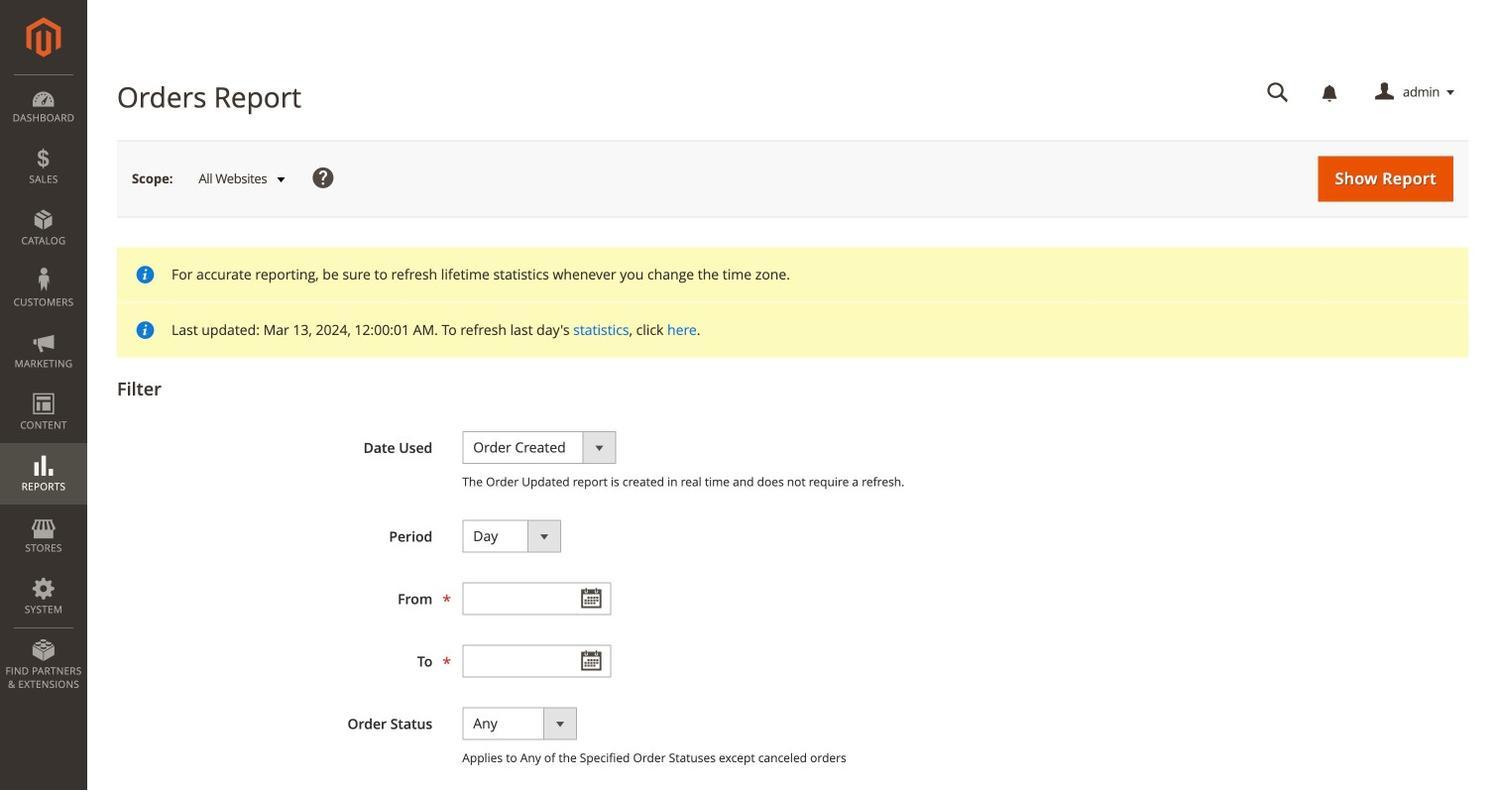 Task type: locate. For each thing, give the bounding box(es) containing it.
None text field
[[462, 582, 611, 615], [462, 645, 611, 678], [462, 582, 611, 615], [462, 645, 611, 678]]

None text field
[[1253, 75, 1303, 110]]

magento admin panel image
[[26, 17, 61, 58]]

menu bar
[[0, 74, 87, 701]]



